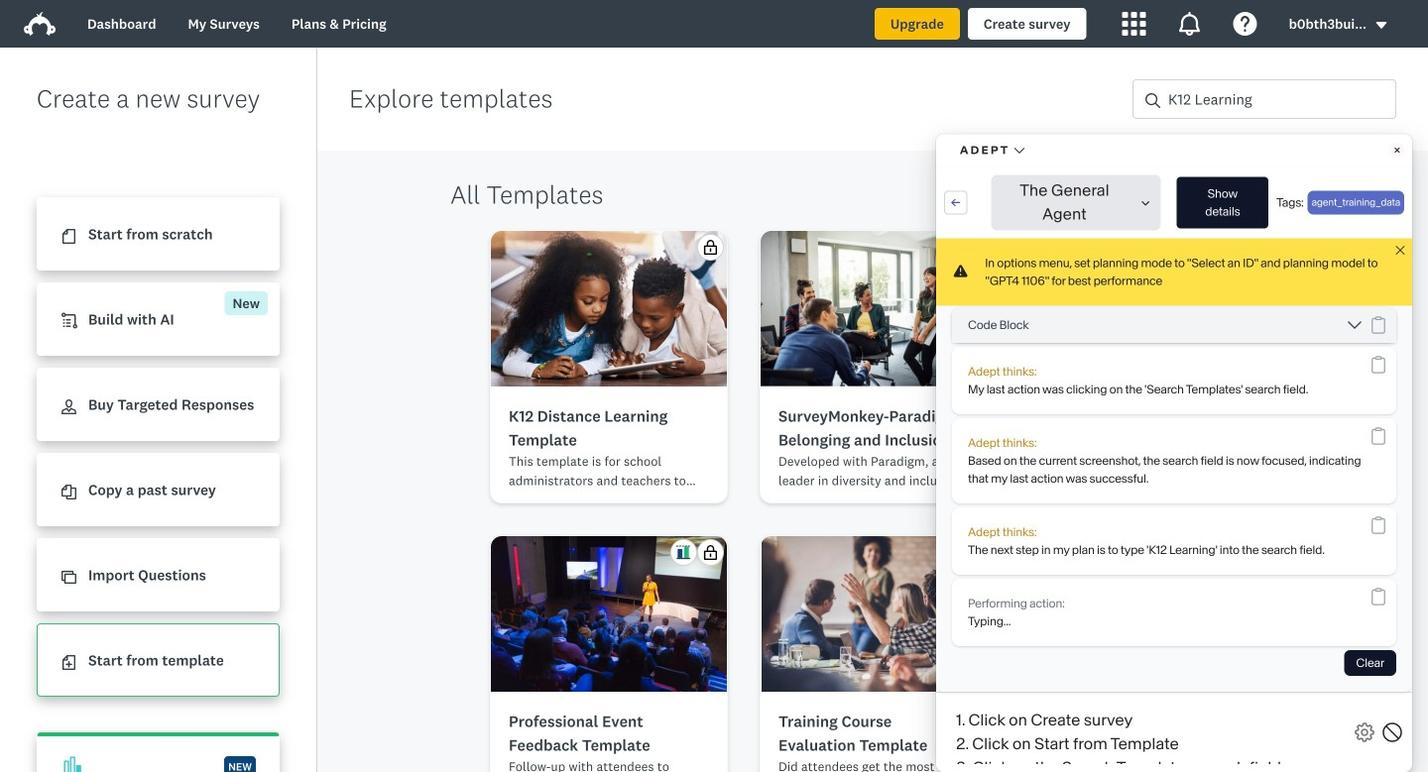 Task type: locate. For each thing, give the bounding box(es) containing it.
event planning template image
[[1030, 537, 1266, 692]]

lock image for event planning template image
[[1243, 545, 1258, 560]]

notification center icon image
[[1178, 12, 1202, 36]]

lock image
[[703, 240, 718, 255], [973, 240, 988, 255], [703, 545, 718, 560]]

0 horizontal spatial svg image
[[129, 730, 152, 752]]

svg image
[[129, 730, 152, 752], [223, 730, 245, 752]]

help icon image
[[1233, 12, 1257, 36]]

training course evaluation template image
[[761, 537, 997, 692]]

k12 distance learning template image
[[490, 231, 728, 387]]

textboxmultiple image
[[1252, 187, 1266, 202]]

1 horizontal spatial svg image
[[223, 730, 245, 752]]

lock image
[[1243, 240, 1258, 255], [973, 545, 988, 560], [1243, 545, 1258, 560]]

svg image right svg icon
[[223, 730, 245, 752]]

Search templates field
[[1160, 80, 1395, 118]]

products icon image
[[1122, 12, 1146, 36], [1122, 12, 1146, 36]]

2 svg image from the left
[[223, 730, 245, 752]]

2 brand logo image from the top
[[24, 12, 56, 36]]

dropdown arrow icon image
[[1375, 18, 1388, 32], [1376, 22, 1387, 29]]

tab list
[[496, 14, 736, 60]]

brand logo image
[[24, 8, 56, 40], [24, 12, 56, 36]]

svg image left svg icon
[[129, 730, 152, 752]]

detailed health check template image
[[1030, 231, 1266, 387]]

search image
[[1145, 93, 1160, 108]]

1 svg image from the left
[[129, 730, 152, 752]]

grid image
[[1203, 187, 1218, 202]]

svg image
[[176, 730, 198, 752]]



Task type: describe. For each thing, give the bounding box(es) containing it.
surveymonkey-paradigm belonging and inclusion template image
[[761, 231, 997, 387]]

lock image for surveymonkey-paradigm belonging and inclusion template image
[[973, 240, 988, 255]]

lock image for k12 distance learning template image
[[703, 240, 718, 255]]

clone image
[[61, 570, 76, 585]]

professional event feedback template image
[[491, 537, 727, 692]]

xcircle image
[[41, 23, 56, 38]]

lock image for training course evaluation template image
[[973, 545, 988, 560]]

document image
[[61, 229, 76, 244]]

documentplus image
[[61, 656, 76, 671]]

user image
[[61, 400, 76, 415]]

1 brand logo image from the top
[[24, 8, 56, 40]]

lock image for detailed health check template image
[[1243, 240, 1258, 255]]

documentclone image
[[61, 485, 76, 500]]



